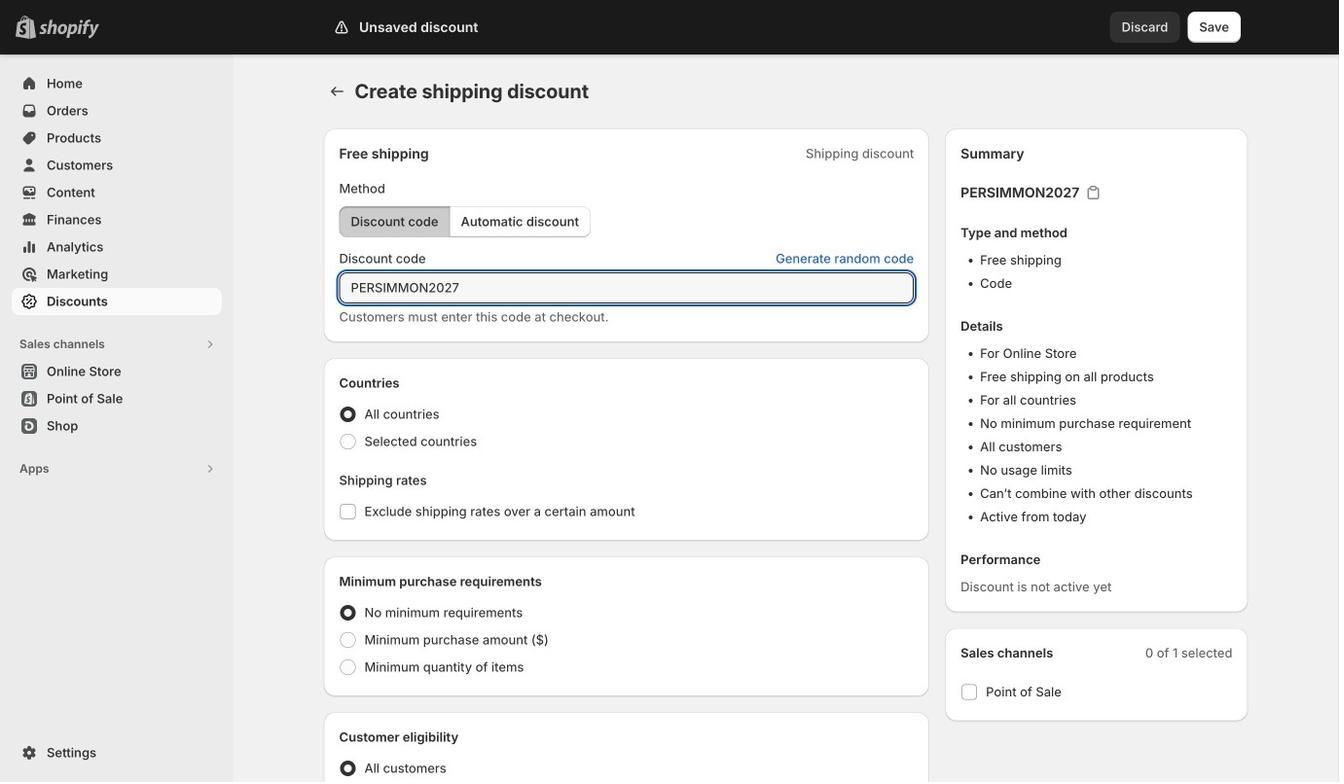 Task type: vqa. For each thing, say whether or not it's contained in the screenshot.
Search countries text field
no



Task type: locate. For each thing, give the bounding box(es) containing it.
None text field
[[339, 273, 915, 304]]



Task type: describe. For each thing, give the bounding box(es) containing it.
shopify image
[[39, 19, 99, 39]]



